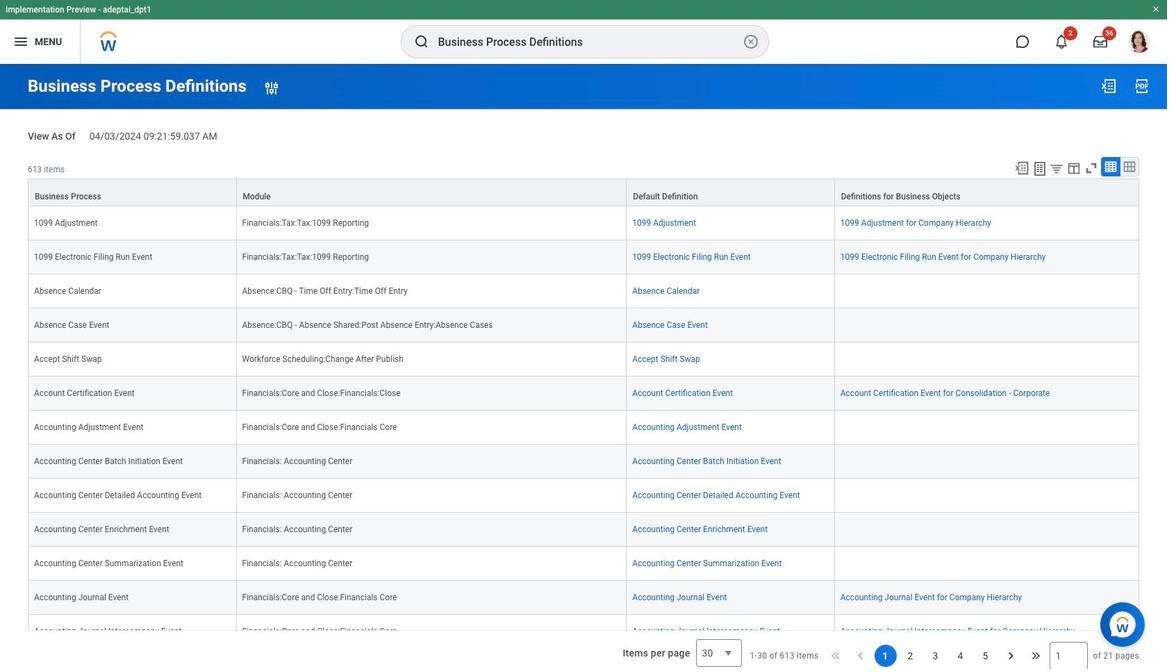 Task type: describe. For each thing, give the bounding box(es) containing it.
12 row from the top
[[28, 547, 1140, 581]]

11 row from the top
[[28, 513, 1140, 547]]

expand table image
[[1123, 160, 1137, 174]]

notifications large image
[[1055, 35, 1069, 49]]

cell for 4th row from the bottom
[[835, 513, 1140, 547]]

fullscreen image
[[1084, 160, 1100, 176]]

view printable version (pdf) image
[[1134, 78, 1151, 95]]

items per page element
[[621, 631, 742, 669]]

6 row from the top
[[28, 343, 1140, 377]]

Go to page number text field
[[1050, 642, 1088, 669]]

cell for 4th row from the top
[[835, 274, 1140, 309]]

cell for tenth row from the bottom of the page
[[835, 309, 1140, 343]]

7 row from the top
[[28, 377, 1140, 411]]

inbox large image
[[1094, 35, 1108, 49]]

8 row from the top
[[28, 411, 1140, 445]]

1 row from the top
[[28, 179, 1140, 206]]

3 row from the top
[[28, 240, 1140, 274]]

export to excel image for view printable version (pdf) icon
[[1101, 78, 1118, 95]]

click to view/edit grid preferences image
[[1067, 160, 1082, 176]]

cell for sixth row from the top
[[835, 343, 1140, 377]]

chevron left small image
[[854, 649, 868, 663]]

9 row from the top
[[28, 445, 1140, 479]]

chevron 2x right small image
[[1029, 649, 1043, 663]]

cell for 9th row
[[835, 445, 1140, 479]]



Task type: locate. For each thing, give the bounding box(es) containing it.
2 cell from the top
[[835, 309, 1140, 343]]

14 row from the top
[[28, 615, 1140, 649]]

export to excel image
[[1101, 78, 1118, 95], [1015, 160, 1030, 176]]

8 cell from the top
[[835, 547, 1140, 581]]

4 row from the top
[[28, 274, 1140, 309]]

5 row from the top
[[28, 309, 1140, 343]]

row
[[28, 179, 1140, 206], [28, 206, 1140, 240], [28, 240, 1140, 274], [28, 274, 1140, 309], [28, 309, 1140, 343], [28, 343, 1140, 377], [28, 377, 1140, 411], [28, 411, 1140, 445], [28, 445, 1140, 479], [28, 479, 1140, 513], [28, 513, 1140, 547], [28, 547, 1140, 581], [28, 581, 1140, 615], [28, 615, 1140, 649]]

chevron right small image
[[1004, 649, 1018, 663]]

search image
[[413, 33, 430, 50]]

table image
[[1105, 160, 1118, 174]]

2 row from the top
[[28, 206, 1140, 240]]

7 cell from the top
[[835, 513, 1140, 547]]

0 vertical spatial export to excel image
[[1101, 78, 1118, 95]]

0 horizontal spatial export to excel image
[[1015, 160, 1030, 176]]

3 cell from the top
[[835, 343, 1140, 377]]

export to excel image left view printable version (pdf) icon
[[1101, 78, 1118, 95]]

13 row from the top
[[28, 581, 1140, 615]]

change selection image
[[263, 80, 280, 96]]

chevron 2x left small image
[[829, 649, 843, 663]]

justify image
[[13, 33, 29, 50]]

10 row from the top
[[28, 479, 1140, 513]]

profile logan mcneil image
[[1129, 31, 1151, 56]]

list inside the pagination element
[[875, 645, 997, 667]]

1 vertical spatial export to excel image
[[1015, 160, 1030, 176]]

banner
[[0, 0, 1168, 64]]

export to excel image for export to worksheets image
[[1015, 160, 1030, 176]]

1 cell from the top
[[835, 274, 1140, 309]]

4 cell from the top
[[835, 411, 1140, 445]]

cell for third row from the bottom
[[835, 547, 1140, 581]]

list
[[875, 645, 997, 667]]

main content
[[0, 64, 1168, 669]]

x circle image
[[743, 33, 759, 50]]

select to filter grid data image
[[1050, 161, 1065, 176]]

6 cell from the top
[[835, 479, 1140, 513]]

export to excel image left export to worksheets image
[[1015, 160, 1030, 176]]

1 horizontal spatial export to excel image
[[1101, 78, 1118, 95]]

cell
[[835, 274, 1140, 309], [835, 309, 1140, 343], [835, 343, 1140, 377], [835, 411, 1140, 445], [835, 445, 1140, 479], [835, 479, 1140, 513], [835, 513, 1140, 547], [835, 547, 1140, 581]]

toolbar
[[1009, 157, 1140, 179]]

close environment banner image
[[1153, 5, 1161, 13]]

cell for fifth row from the bottom of the page
[[835, 479, 1140, 513]]

pagination element
[[750, 631, 1140, 669]]

5 cell from the top
[[835, 445, 1140, 479]]

cell for 7th row from the bottom of the page
[[835, 411, 1140, 445]]

export to worksheets image
[[1032, 160, 1049, 177]]

status inside the pagination element
[[750, 651, 819, 662]]

Search Workday  search field
[[438, 26, 740, 57]]

status
[[750, 651, 819, 662]]



Task type: vqa. For each thing, say whether or not it's contained in the screenshot.
chevron right image for Manage Audiences
no



